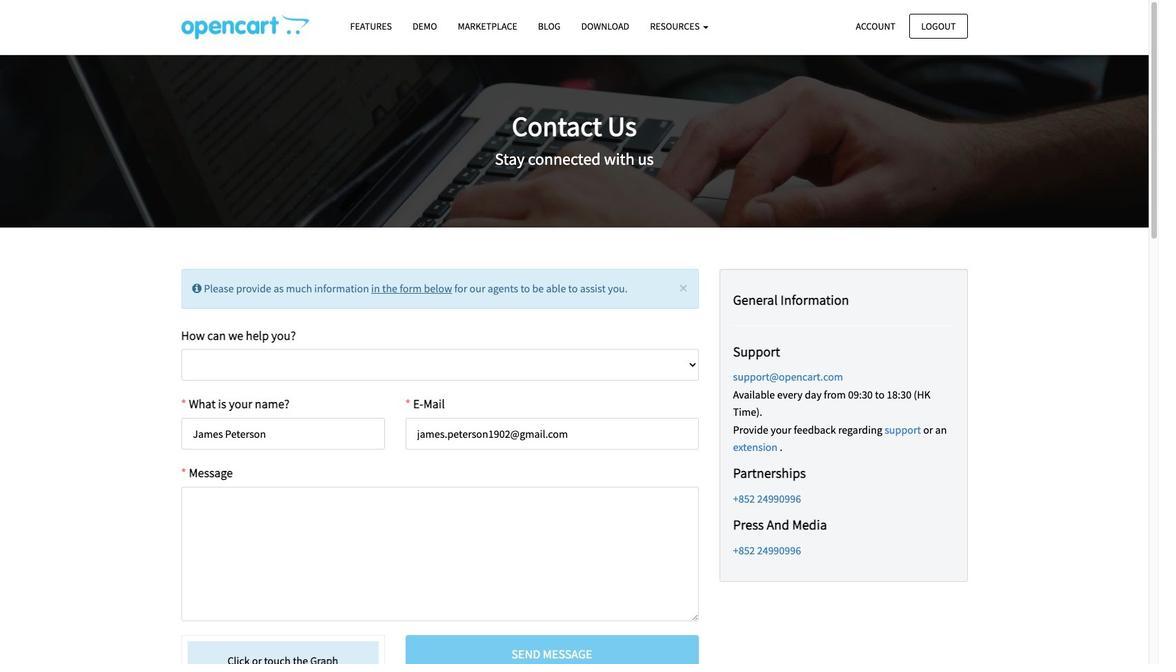 Task type: vqa. For each thing, say whether or not it's contained in the screenshot.
text box
yes



Task type: locate. For each thing, give the bounding box(es) containing it.
info circle image
[[192, 283, 202, 294]]

Email text field
[[405, 418, 699, 450]]

None text field
[[181, 487, 699, 622]]



Task type: describe. For each thing, give the bounding box(es) containing it.
Name text field
[[181, 418, 385, 450]]

opencart - contact image
[[181, 14, 309, 39]]



